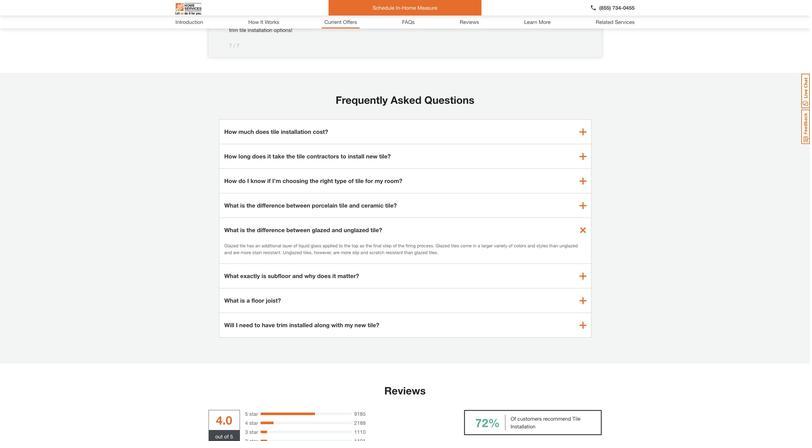 Task type: vqa. For each thing, say whether or not it's contained in the screenshot.
bottom my
yes



Task type: describe. For each thing, give the bounding box(es) containing it.
will i need to have trim installed along with my new tile?
[[224, 322, 379, 329]]

liquid
[[299, 243, 310, 248]]

and down as
[[361, 250, 368, 255]]

schedule in-home measure button
[[329, 0, 482, 16]]

0 horizontal spatial my
[[345, 322, 353, 329]]

what exactly is subfloor and why does it matter?
[[224, 272, 359, 280]]

step
[[383, 243, 392, 248]]

and left why at left
[[293, 272, 303, 280]]

3 star link
[[245, 428, 258, 436]]

process.
[[417, 243, 435, 248]]

porcelain tile and ceramic tile are easy to work with and cut, making them common trim types for tile installations. depending on your project and tile type, you can choose from even more trim tiles available—talk to a specialist about trim tile installation options!
[[229, 4, 414, 33]]

installation
[[511, 424, 536, 430]]

to right easy
[[319, 4, 324, 10]]

related services
[[596, 19, 635, 25]]

2 glazed from the left
[[436, 243, 450, 248]]

0 vertical spatial than
[[550, 243, 558, 248]]

the left top
[[344, 243, 351, 248]]

current
[[324, 19, 342, 25]]

difference for porcelain
[[257, 202, 285, 209]]

layer
[[283, 243, 292, 248]]

new for my
[[355, 322, 366, 329]]

how much does tile installation cost?
[[224, 128, 328, 135]]

as
[[360, 243, 365, 248]]

difference for glazed
[[257, 226, 285, 234]]

variety
[[494, 243, 508, 248]]

however,
[[314, 250, 332, 255]]

related
[[596, 19, 614, 25]]

for inside porcelain tile and ceramic tile are easy to work with and cut, making them common trim types for tile installations. depending on your project and tile type, you can choose from even more trim tiles available—talk to a specialist about trim tile installation options!
[[276, 11, 282, 17]]

0 horizontal spatial more
[[241, 250, 251, 255]]

specialist
[[372, 19, 393, 25]]

tiles inside porcelain tile and ceramic tile are easy to work with and cut, making them common trim types for tile installations. depending on your project and tile type, you can choose from even more trim tiles available—talk to a specialist about trim tile installation options!
[[315, 19, 325, 25]]

work
[[325, 4, 337, 10]]

of up resistant
[[393, 243, 397, 248]]

is for what is a floor joist?
[[240, 297, 245, 304]]

to inside glazed tile has an additional layer of liquid glass applied to the top as the final step of the firing process. glazed tiles come in a larger variety of colors and styles than unglazed and are more stain resistant. unglazed tiles, however, are more slip and scratch resistant than glazed tiles.
[[339, 243, 343, 248]]

star for 3
[[249, 429, 258, 435]]

and down "schedule"
[[385, 11, 393, 17]]

1 horizontal spatial i
[[247, 177, 249, 184]]

resistant.
[[263, 250, 282, 255]]

along
[[314, 322, 330, 329]]

come
[[461, 243, 472, 248]]

schedule in-home measure
[[373, 5, 438, 11]]

of up unglazed
[[294, 243, 298, 248]]

trim down you
[[229, 27, 238, 33]]

common
[[229, 11, 250, 17]]

star for 4
[[249, 420, 258, 426]]

resistant
[[386, 250, 403, 255]]

9185
[[354, 411, 366, 417]]

current offers
[[324, 19, 357, 25]]

larger
[[482, 243, 493, 248]]

choosing
[[283, 177, 308, 184]]

what is the difference between glazed and unglazed tile?
[[224, 226, 382, 234]]

services
[[615, 19, 635, 25]]

out
[[215, 434, 223, 440]]

matter?
[[338, 272, 359, 280]]

project
[[367, 11, 383, 17]]

your
[[356, 11, 366, 17]]

what for what is the difference between porcelain tile and ceramic tile?
[[224, 202, 239, 209]]

types
[[261, 11, 274, 17]]

if
[[267, 177, 271, 184]]

1 7 from the left
[[229, 42, 232, 49]]

how for how it works
[[248, 19, 259, 25]]

what for what exactly is subfloor and why does it matter?
[[224, 272, 239, 280]]

porcelain
[[229, 4, 251, 10]]

more
[[539, 19, 551, 25]]

1 glazed from the left
[[224, 243, 239, 248]]

0 horizontal spatial glazed
[[312, 226, 330, 234]]

trim up choose
[[251, 11, 260, 17]]

styles
[[537, 243, 548, 248]]

how for how much does tile installation cost?
[[224, 128, 237, 135]]

1 vertical spatial with
[[331, 322, 343, 329]]

cut,
[[359, 4, 368, 10]]

it
[[260, 19, 263, 25]]

the down "know"
[[247, 202, 255, 209]]

0 horizontal spatial are
[[233, 250, 240, 255]]

0 horizontal spatial i
[[236, 322, 238, 329]]

an
[[255, 243, 260, 248]]

even
[[279, 19, 290, 25]]

how long does it take the tile contractors to install new tile?
[[224, 153, 391, 160]]

2 vertical spatial does
[[317, 272, 331, 280]]

tiles inside glazed tile has an additional layer of liquid glass applied to the top as the final step of the firing process. glazed tiles come in a larger variety of colors and styles than unglazed and are more stain resistant. unglazed tiles, however, are more slip and scratch resistant than glazed tiles.
[[451, 243, 459, 248]]

3
[[245, 429, 248, 435]]

learn
[[524, 19, 538, 25]]

them
[[388, 4, 399, 10]]

from
[[267, 19, 278, 25]]

how for how do i know if i'm choosing the right type of tile for my room?
[[224, 177, 237, 184]]

of
[[511, 416, 516, 422]]

unglazed inside glazed tile has an additional layer of liquid glass applied to the top as the final step of the firing process. glazed tiles come in a larger variety of colors and styles than unglazed and are more stain resistant. unglazed tiles, however, are more slip and scratch resistant than glazed tiles.
[[560, 243, 578, 248]]

scratch
[[370, 250, 385, 255]]

0455
[[623, 5, 635, 11]]

frequently
[[336, 94, 388, 106]]

recommend
[[544, 416, 571, 422]]

options!
[[274, 27, 293, 33]]

2 7 from the left
[[237, 42, 240, 49]]

1 vertical spatial it
[[333, 272, 336, 280]]

how do i know if i'm choosing the right type of tile for my room?
[[224, 177, 403, 184]]

need
[[239, 322, 253, 329]]

top
[[352, 243, 359, 248]]

out of 5
[[215, 434, 233, 440]]

1 horizontal spatial my
[[375, 177, 383, 184]]

subfloor
[[268, 272, 291, 280]]

has
[[247, 243, 254, 248]]

to down your
[[361, 19, 366, 25]]

schedule
[[373, 5, 395, 11]]

of customers recommend tile installation
[[511, 416, 581, 430]]

what for what is a floor joist?
[[224, 297, 239, 304]]

installation inside porcelain tile and ceramic tile are easy to work with and cut, making them common trim types for tile installations. depending on your project and tile type, you can choose from even more trim tiles available—talk to a specialist about trim tile installation options!
[[248, 27, 272, 33]]

contractors
[[307, 153, 339, 160]]

do it for you logo image
[[176, 0, 201, 18]]

you
[[229, 19, 238, 25]]

measure
[[418, 5, 438, 11]]

5 star link
[[245, 410, 258, 418]]

9185 4 star
[[245, 411, 366, 426]]

the up has
[[247, 226, 255, 234]]

1 star from the top
[[249, 411, 258, 417]]

installed
[[289, 322, 313, 329]]

/
[[234, 42, 235, 49]]

and left stain
[[224, 250, 232, 255]]

a inside glazed tile has an additional layer of liquid glass applied to the top as the final step of the firing process. glazed tiles come in a larger variety of colors and styles than unglazed and are more stain resistant. unglazed tiles, however, are more slip and scratch resistant than glazed tiles.
[[478, 243, 480, 248]]

in-
[[396, 5, 402, 11]]

does for tile
[[256, 128, 269, 135]]

installations.
[[291, 11, 320, 17]]

is for what is the difference between glazed and unglazed tile?
[[240, 226, 245, 234]]

why
[[304, 272, 316, 280]]

0 horizontal spatial unglazed
[[344, 226, 369, 234]]

learn more
[[524, 19, 551, 25]]

tile inside glazed tile has an additional layer of liquid glass applied to the top as the final step of the firing process. glazed tiles come in a larger variety of colors and styles than unglazed and are more stain resistant. unglazed tiles, however, are more slip and scratch resistant than glazed tiles.
[[240, 243, 246, 248]]

1 vertical spatial for
[[365, 177, 373, 184]]

5 star
[[245, 411, 258, 417]]

available—talk
[[326, 19, 360, 25]]

in
[[473, 243, 477, 248]]

take
[[273, 153, 285, 160]]



Task type: locate. For each thing, give the bounding box(es) containing it.
0 horizontal spatial a
[[247, 297, 250, 304]]

1 horizontal spatial are
[[298, 4, 306, 10]]

2 star from the top
[[249, 420, 258, 426]]

0 horizontal spatial 5
[[230, 434, 233, 440]]

installation down choose
[[248, 27, 272, 33]]

star right 4
[[249, 420, 258, 426]]

734-
[[613, 5, 623, 11]]

2 between from the top
[[286, 226, 310, 234]]

does right much
[[256, 128, 269, 135]]

does
[[256, 128, 269, 135], [252, 153, 266, 160], [317, 272, 331, 280]]

fireplace with tile trim image
[[432, 0, 581, 20]]

glazed inside glazed tile has an additional layer of liquid glass applied to the top as the final step of the firing process. glazed tiles come in a larger variety of colors and styles than unglazed and are more stain resistant. unglazed tiles, however, are more slip and scratch resistant than glazed tiles.
[[414, 250, 428, 255]]

frequently asked questions
[[336, 94, 475, 106]]

0 vertical spatial does
[[256, 128, 269, 135]]

room?
[[385, 177, 403, 184]]

do
[[239, 177, 246, 184]]

7
[[229, 42, 232, 49], [237, 42, 240, 49]]

glazed up 'tiles.' in the right bottom of the page
[[436, 243, 450, 248]]

(855) 734-0455
[[600, 5, 635, 11]]

trim right have
[[277, 322, 288, 329]]

0 vertical spatial 5
[[245, 411, 248, 417]]

1 horizontal spatial installation
[[281, 128, 311, 135]]

a right in
[[478, 243, 480, 248]]

are left stain
[[233, 250, 240, 255]]

tiles left come
[[451, 243, 459, 248]]

1 what from the top
[[224, 202, 239, 209]]

0 horizontal spatial 7
[[229, 42, 232, 49]]

asked
[[391, 94, 422, 106]]

what for what is the difference between glazed and unglazed tile?
[[224, 226, 239, 234]]

colors
[[514, 243, 526, 248]]

0 horizontal spatial it
[[267, 153, 271, 160]]

is
[[240, 202, 245, 209], [240, 226, 245, 234], [262, 272, 266, 280], [240, 297, 245, 304]]

glazed
[[312, 226, 330, 234], [414, 250, 428, 255]]

feedback link image
[[802, 109, 810, 144]]

glass
[[311, 243, 322, 248]]

1 horizontal spatial ceramic
[[361, 202, 384, 209]]

1 horizontal spatial tiles
[[451, 243, 459, 248]]

1 vertical spatial reviews
[[385, 385, 426, 397]]

trim down installations.
[[305, 19, 314, 25]]

1 vertical spatial between
[[286, 226, 310, 234]]

0 vertical spatial unglazed
[[344, 226, 369, 234]]

questions
[[425, 94, 475, 106]]

are down applied
[[333, 250, 340, 255]]

1 horizontal spatial for
[[365, 177, 373, 184]]

1 horizontal spatial reviews
[[460, 19, 479, 25]]

with inside porcelain tile and ceramic tile are easy to work with and cut, making them common trim types for tile installations. depending on your project and tile type, you can choose from even more trim tiles available—talk to a specialist about trim tile installation options!
[[338, 4, 348, 10]]

more down installations.
[[292, 19, 304, 25]]

more left the slip on the bottom of the page
[[341, 250, 351, 255]]

5 right out
[[230, 434, 233, 440]]

i'm
[[272, 177, 281, 184]]

choose
[[249, 19, 266, 25]]

0 vertical spatial reviews
[[460, 19, 479, 25]]

to right applied
[[339, 243, 343, 248]]

know
[[251, 177, 266, 184]]

1 vertical spatial difference
[[257, 226, 285, 234]]

it left "take"
[[267, 153, 271, 160]]

and up applied
[[332, 226, 342, 234]]

of
[[348, 177, 354, 184], [294, 243, 298, 248], [393, 243, 397, 248], [509, 243, 513, 248], [224, 434, 229, 440]]

to left the "install"
[[341, 153, 346, 160]]

my left room?
[[375, 177, 383, 184]]

2 horizontal spatial a
[[478, 243, 480, 248]]

1 vertical spatial star
[[249, 420, 258, 426]]

my
[[375, 177, 383, 184], [345, 322, 353, 329]]

7 left / on the top of page
[[229, 42, 232, 49]]

2 vertical spatial star
[[249, 429, 258, 435]]

tile?
[[379, 153, 391, 160], [385, 202, 397, 209], [371, 226, 382, 234], [368, 322, 379, 329]]

star inside 2188 3 star
[[249, 429, 258, 435]]

does right why at left
[[317, 272, 331, 280]]

offers
[[343, 19, 357, 25]]

much
[[239, 128, 254, 135]]

difference down if
[[257, 202, 285, 209]]

how left do
[[224, 177, 237, 184]]

0 vertical spatial tiles
[[315, 19, 325, 25]]

1 horizontal spatial unglazed
[[560, 243, 578, 248]]

2 horizontal spatial more
[[341, 250, 351, 255]]

ceramic inside porcelain tile and ceramic tile are easy to work with and cut, making them common trim types for tile installations. depending on your project and tile type, you can choose from even more trim tiles available—talk to a specialist about trim tile installation options!
[[270, 4, 289, 10]]

7 right / on the top of page
[[237, 42, 240, 49]]

star
[[249, 411, 258, 417], [249, 420, 258, 426], [249, 429, 258, 435]]

for up from at left
[[276, 11, 282, 17]]

2188
[[354, 420, 366, 426]]

how left it
[[248, 19, 259, 25]]

is for what is the difference between porcelain tile and ceramic tile?
[[240, 202, 245, 209]]

new
[[366, 153, 378, 160], [355, 322, 366, 329]]

1 horizontal spatial 5
[[245, 411, 248, 417]]

between down choosing
[[286, 202, 310, 209]]

5 inside 5 star link
[[245, 411, 248, 417]]

for left room?
[[365, 177, 373, 184]]

unglazed right styles
[[560, 243, 578, 248]]

0 vertical spatial new
[[366, 153, 378, 160]]

1 between from the top
[[286, 202, 310, 209]]

difference up the additional
[[257, 226, 285, 234]]

the left right
[[310, 177, 319, 184]]

1 horizontal spatial more
[[292, 19, 304, 25]]

additional
[[262, 243, 281, 248]]

4 what from the top
[[224, 297, 239, 304]]

and up types
[[260, 4, 269, 10]]

1 horizontal spatial 7
[[237, 42, 240, 49]]

0 vertical spatial between
[[286, 202, 310, 209]]

my right the along
[[345, 322, 353, 329]]

3 what from the top
[[224, 272, 239, 280]]

0 vertical spatial ceramic
[[270, 4, 289, 10]]

and left styles
[[528, 243, 535, 248]]

how
[[248, 19, 259, 25], [224, 128, 237, 135], [224, 153, 237, 160], [224, 177, 237, 184]]

0 vertical spatial i
[[247, 177, 249, 184]]

easy
[[307, 4, 318, 10]]

0 horizontal spatial installation
[[248, 27, 272, 33]]

applied
[[323, 243, 338, 248]]

0 horizontal spatial than
[[404, 250, 413, 255]]

the left firing
[[398, 243, 405, 248]]

1 vertical spatial installation
[[281, 128, 311, 135]]

it
[[267, 153, 271, 160], [333, 272, 336, 280]]

the
[[286, 153, 295, 160], [310, 177, 319, 184], [247, 202, 255, 209], [247, 226, 255, 234], [344, 243, 351, 248], [366, 243, 372, 248], [398, 243, 405, 248]]

tiles
[[315, 19, 325, 25], [451, 243, 459, 248]]

between up liquid
[[286, 226, 310, 234]]

a
[[367, 19, 370, 25], [478, 243, 480, 248], [247, 297, 250, 304]]

how left long
[[224, 153, 237, 160]]

and
[[260, 4, 269, 10], [349, 4, 358, 10], [385, 11, 393, 17], [349, 202, 360, 209], [332, 226, 342, 234], [528, 243, 535, 248], [224, 250, 232, 255], [361, 250, 368, 255], [293, 272, 303, 280]]

0 vertical spatial with
[[338, 4, 348, 10]]

0 horizontal spatial tiles
[[315, 19, 325, 25]]

home
[[402, 5, 416, 11]]

unglazed
[[344, 226, 369, 234], [560, 243, 578, 248]]

a inside porcelain tile and ceramic tile are easy to work with and cut, making them common trim types for tile installations. depending on your project and tile type, you can choose from even more trim tiles available—talk to a specialist about trim tile installation options!
[[367, 19, 370, 25]]

0 vertical spatial star
[[249, 411, 258, 417]]

live chat image
[[802, 74, 810, 108]]

i right do
[[247, 177, 249, 184]]

star inside 9185 4 star
[[249, 420, 258, 426]]

does right long
[[252, 153, 266, 160]]

than right styles
[[550, 243, 558, 248]]

0 vertical spatial glazed
[[312, 226, 330, 234]]

difference
[[257, 202, 285, 209], [257, 226, 285, 234]]

1 difference from the top
[[257, 202, 285, 209]]

2 vertical spatial a
[[247, 297, 250, 304]]

glazed down process.
[[414, 250, 428, 255]]

1 horizontal spatial glazed
[[414, 250, 428, 255]]

of left colors
[[509, 243, 513, 248]]

are
[[298, 4, 306, 10], [233, 250, 240, 255], [333, 250, 340, 255]]

customers
[[518, 416, 542, 422]]

star right 3
[[249, 429, 258, 435]]

0 vertical spatial a
[[367, 19, 370, 25]]

joist?
[[266, 297, 281, 304]]

4
[[245, 420, 248, 426]]

1 vertical spatial a
[[478, 243, 480, 248]]

new for install
[[366, 153, 378, 160]]

are up installations.
[[298, 4, 306, 10]]

1 vertical spatial 5
[[230, 434, 233, 440]]

works
[[265, 19, 279, 25]]

1 vertical spatial unglazed
[[560, 243, 578, 248]]

unglazed up top
[[344, 226, 369, 234]]

glazed up glass
[[312, 226, 330, 234]]

with right the along
[[331, 322, 343, 329]]

i right will
[[236, 322, 238, 329]]

how for how long does it take the tile contractors to install new tile?
[[224, 153, 237, 160]]

0 horizontal spatial for
[[276, 11, 282, 17]]

between for glazed
[[286, 226, 310, 234]]

0 horizontal spatial glazed
[[224, 243, 239, 248]]

5
[[245, 411, 248, 417], [230, 434, 233, 440]]

to left have
[[255, 322, 260, 329]]

than down firing
[[404, 250, 413, 255]]

2 what from the top
[[224, 226, 239, 234]]

on
[[348, 11, 354, 17]]

1 vertical spatial tiles
[[451, 243, 459, 248]]

a down project
[[367, 19, 370, 25]]

with up depending
[[338, 4, 348, 10]]

type,
[[403, 11, 414, 17]]

firing
[[406, 243, 416, 248]]

long
[[239, 153, 251, 160]]

2188 3 star
[[245, 420, 366, 435]]

0 vertical spatial it
[[267, 153, 271, 160]]

tiles.
[[429, 250, 438, 255]]

unglazed
[[283, 250, 302, 255]]

will
[[224, 322, 234, 329]]

0 vertical spatial for
[[276, 11, 282, 17]]

1 horizontal spatial than
[[550, 243, 558, 248]]

does for it
[[252, 153, 266, 160]]

what is a floor joist?
[[224, 297, 281, 304]]

right
[[320, 177, 333, 184]]

are inside porcelain tile and ceramic tile are easy to work with and cut, making them common trim types for tile installations. depending on your project and tile type, you can choose from even more trim tiles available—talk to a specialist about trim tile installation options!
[[298, 4, 306, 10]]

star up 4 star link
[[249, 411, 258, 417]]

and right porcelain
[[349, 202, 360, 209]]

the right "take"
[[286, 153, 295, 160]]

2 horizontal spatial are
[[333, 250, 340, 255]]

0 vertical spatial installation
[[248, 27, 272, 33]]

(855)
[[600, 5, 611, 11]]

tiles down depending
[[315, 19, 325, 25]]

5 up 4
[[245, 411, 248, 417]]

7 / 7
[[229, 42, 240, 49]]

1 horizontal spatial a
[[367, 19, 370, 25]]

type
[[335, 177, 347, 184]]

0 horizontal spatial reviews
[[385, 385, 426, 397]]

of right type
[[348, 177, 354, 184]]

installation left cost?
[[281, 128, 311, 135]]

for
[[276, 11, 282, 17], [365, 177, 373, 184]]

1 horizontal spatial glazed
[[436, 243, 450, 248]]

0 vertical spatial my
[[375, 177, 383, 184]]

how left much
[[224, 128, 237, 135]]

72%
[[476, 416, 500, 430]]

1 horizontal spatial it
[[333, 272, 336, 280]]

it left matter?
[[333, 272, 336, 280]]

between
[[286, 202, 310, 209], [286, 226, 310, 234]]

glazed left has
[[224, 243, 239, 248]]

0 horizontal spatial ceramic
[[270, 4, 289, 10]]

2 difference from the top
[[257, 226, 285, 234]]

1 vertical spatial my
[[345, 322, 353, 329]]

4 star link
[[245, 419, 258, 427]]

1 vertical spatial does
[[252, 153, 266, 160]]

the right as
[[366, 243, 372, 248]]

more inside porcelain tile and ceramic tile are easy to work with and cut, making them common trim types for tile installations. depending on your project and tile type, you can choose from even more trim tiles available—talk to a specialist about trim tile installation options!
[[292, 19, 304, 25]]

introduction
[[176, 19, 203, 25]]

1 vertical spatial new
[[355, 322, 366, 329]]

0 vertical spatial difference
[[257, 202, 285, 209]]

have
[[262, 322, 275, 329]]

reviews
[[460, 19, 479, 25], [385, 385, 426, 397]]

a left floor
[[247, 297, 250, 304]]

making
[[369, 4, 386, 10]]

3 star from the top
[[249, 429, 258, 435]]

1 vertical spatial than
[[404, 250, 413, 255]]

and up the on
[[349, 4, 358, 10]]

between for porcelain
[[286, 202, 310, 209]]

more down has
[[241, 250, 251, 255]]

of right out
[[224, 434, 229, 440]]

1110
[[354, 429, 366, 435]]

1 vertical spatial glazed
[[414, 250, 428, 255]]

1 vertical spatial i
[[236, 322, 238, 329]]

1 vertical spatial ceramic
[[361, 202, 384, 209]]



